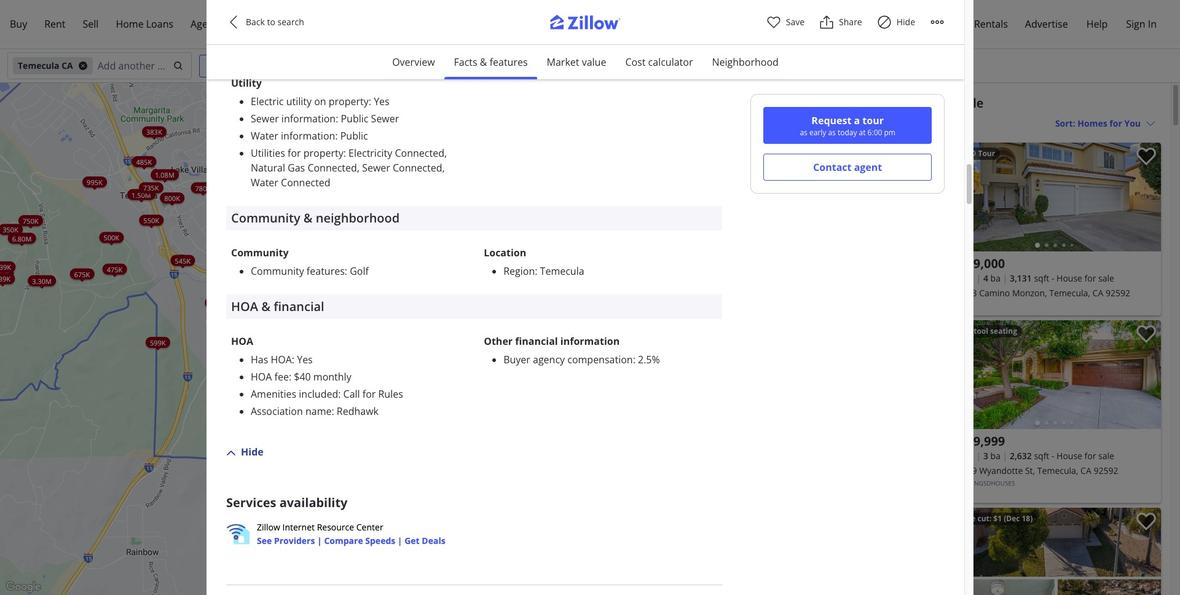 Task type: vqa. For each thing, say whether or not it's contained in the screenshot.


Task type: describe. For each thing, give the bounding box(es) containing it.
temecula for temecula ca
[[18, 60, 59, 71]]

tour
[[863, 114, 884, 127]]

for up 45473 camino monzon, temecula, ca 92592 link
[[1085, 272, 1097, 284]]

seating
[[991, 326, 1017, 336]]

875k
[[349, 322, 364, 332]]

1.25m link
[[463, 86, 491, 97]]

utilities for utilities & green energy
[[231, 40, 277, 56]]

1 chevron down image from the left
[[440, 61, 450, 71]]

- for $799,999
[[1052, 450, 1055, 462]]

hide link
[[226, 444, 264, 459]]

connected, right "3d tour" at the left
[[393, 161, 445, 175]]

sign
[[1127, 17, 1146, 31]]

save button
[[767, 15, 805, 30]]

cut:
[[978, 513, 992, 524]]

1 as from the left
[[800, 127, 808, 138]]

for for 845k
[[310, 350, 319, 356]]

1.90m
[[299, 124, 318, 133]]

subtype
[[293, 6, 332, 20]]

735k
[[143, 183, 159, 192]]

utilities for property :
[[251, 146, 349, 160]]

chevron down image
[[1146, 118, 1156, 128]]

3d for 3d tour
[[366, 174, 371, 179]]

information inside other financial information buyer agency compensation : 2.5%
[[561, 334, 620, 348]]

595k link
[[363, 323, 387, 334]]

water inside electric utility on property : yes sewer information : public sewer water information : public
[[251, 129, 278, 143]]

42419 wyandotte st, temecula, ca 92592 shoppingsdhouses
[[953, 465, 1119, 488]]

- house for sale for $799,999
[[1052, 450, 1115, 462]]

property subtype
[[251, 6, 332, 20]]

710k link
[[242, 79, 266, 90]]

ca inside 45473 camino monzon, temecula, ca 92592 redfin
[[1093, 287, 1104, 299]]

back to search link
[[226, 15, 318, 30]]

rent
[[44, 17, 66, 31]]

bds for $919,000
[[960, 272, 974, 284]]

hoa down has on the bottom of the page
[[251, 370, 272, 384]]

109 results
[[732, 117, 777, 128]]

house for $919,000
[[1057, 272, 1083, 284]]

sqft for $919,000
[[1034, 272, 1050, 284]]

yes inside hoa has hoa : yes hoa fee : $40 monthly amenities included : call for rules association name : redhawk
[[297, 353, 313, 366]]

hoa up fee
[[271, 353, 292, 366]]

0 vertical spatial public
[[341, 112, 369, 125]]

1 horizontal spatial 635k link
[[300, 185, 324, 196]]

0 horizontal spatial 635k link
[[262, 176, 286, 187]]

save this home image for $799,999
[[1137, 325, 1156, 343]]

680k
[[321, 416, 337, 425]]

ba for $799,999
[[991, 450, 1001, 462]]

595k
[[367, 324, 383, 333]]

& for green
[[280, 40, 289, 56]]

635k inside 635k link
[[266, 177, 282, 186]]

2.55m
[[399, 114, 419, 123]]

availability
[[280, 495, 348, 511]]

property images, use arrow keys to navigate, image 1 of 39 group
[[948, 320, 1161, 432]]

$919,000
[[953, 255, 1005, 272]]

800k up community community features : golf
[[305, 220, 320, 229]]

agency
[[533, 353, 565, 366]]

92592 for $919,000
[[1106, 287, 1131, 299]]

6:00
[[868, 127, 882, 138]]

a
[[854, 114, 860, 127]]

loans
[[146, 17, 173, 31]]

home
[[116, 17, 144, 31]]

& for neighborhood
[[304, 210, 313, 226]]

hide for chevron up icon at the bottom left of the page
[[241, 445, 264, 459]]

599k link
[[146, 337, 170, 348]]

remove tag image
[[78, 61, 88, 71]]

$799,999
[[953, 433, 1005, 449]]

electricity
[[349, 146, 392, 160]]

3d tour 850k
[[296, 152, 318, 166]]

1 vertical spatial 800k link
[[300, 219, 325, 230]]

clear field image
[[172, 61, 181, 71]]

735k link
[[139, 182, 163, 193]]

475k
[[107, 264, 123, 274]]

724k
[[232, 302, 248, 311]]

800k 270k
[[216, 82, 252, 313]]

: 1999
[[547, 6, 575, 20]]

2 vertical spatial community
[[251, 264, 304, 278]]

2 chevron down image from the left
[[536, 61, 545, 71]]

0 horizontal spatial 500k
[[104, 233, 119, 242]]

chevron left image for 3d tour
[[954, 190, 969, 204]]

main navigation
[[0, 0, 1180, 49]]

utilities for utilities for property :
[[251, 146, 285, 160]]

bds for $799,999
[[960, 450, 974, 462]]

573k link
[[279, 254, 304, 265]]

1 vertical spatial 699k link
[[341, 264, 365, 275]]

chevron right image for relaxation
[[922, 190, 937, 204]]

- house for sale for $919,000
[[1052, 272, 1115, 284]]

features for community
[[307, 264, 345, 278]]

355k link
[[254, 263, 278, 274]]

45473 camino monzon, temecula, ca 92592 image
[[948, 143, 1161, 251]]

550k inside 2.55m 1.90m 550k
[[317, 224, 332, 233]]

community for community
[[231, 246, 289, 259]]

temecula, for $799,999
[[1038, 465, 1079, 476]]

500k inside 919k 500k
[[257, 319, 272, 328]]

1.90m link
[[294, 123, 322, 134]]

3d for 3d tour 724k
[[236, 296, 242, 302]]

included
[[299, 387, 338, 401]]

price cut: $1 (dec 18)
[[958, 513, 1033, 524]]

540k
[[241, 287, 257, 296]]

565k
[[284, 254, 299, 263]]

485k
[[136, 157, 152, 166]]

features for &
[[490, 55, 528, 69]]

sewer down electric at the top of page
[[251, 112, 279, 125]]

agent
[[854, 160, 882, 174]]

590k
[[242, 291, 257, 300]]

ca inside filters 'element'
[[62, 60, 73, 71]]

800k inside the for you 800k
[[368, 143, 384, 152]]

heart image
[[767, 15, 781, 30]]

financial inside other financial information buyer agency compensation : 2.5%
[[515, 334, 558, 348]]

675k link
[[70, 268, 94, 279]]

2.5%
[[638, 353, 660, 366]]

0 vertical spatial 1.50m link
[[127, 189, 155, 200]]

chevron right image for seating
[[1140, 367, 1155, 382]]

rent link
[[36, 10, 74, 39]]

call
[[343, 387, 360, 401]]

temecula, for $919,000
[[1050, 287, 1091, 299]]

neighborhood
[[712, 55, 779, 69]]

0 vertical spatial information
[[281, 112, 336, 125]]

market
[[547, 55, 579, 69]]

skip link list tab list
[[383, 45, 789, 80]]

: inside other financial information buyer agency compensation : 2.5%
[[633, 353, 636, 366]]

635k inside 795k 635k
[[304, 186, 320, 195]]

sewer left the 2.55m
[[371, 112, 399, 125]]

1.50m for the middle 1.50m link
[[532, 229, 551, 238]]

0 horizontal spatial financial
[[274, 298, 324, 315]]

995k link
[[82, 176, 107, 187]]

92592 for $799,999
[[1094, 465, 1119, 476]]

property
[[251, 6, 291, 20]]

sqft for $799,999
[[1034, 450, 1050, 462]]

advertise link
[[1017, 10, 1077, 39]]

home loans link
[[107, 10, 182, 39]]

6.80m link
[[8, 232, 36, 244]]

845k
[[307, 355, 323, 364]]

1.50m for 1.50m link to the bottom
[[274, 242, 293, 251]]

chevron left image for price cut:
[[954, 555, 969, 570]]

: inside community community features : golf
[[345, 264, 347, 278]]

995k 475k
[[87, 177, 123, 274]]

42419 wyandotte st, temecula, ca 92592 image
[[948, 320, 1161, 429]]

monthly
[[313, 370, 351, 384]]

tour for 850k
[[306, 152, 318, 157]]

2.20m
[[400, 161, 419, 170]]

660k
[[275, 262, 291, 271]]

home loans
[[116, 17, 173, 31]]

other
[[484, 334, 513, 348]]

675k
[[74, 269, 90, 278]]

help
[[1087, 17, 1108, 31]]

1.25m
[[467, 87, 486, 96]]

1 vertical spatial property
[[304, 146, 343, 160]]

sign in link
[[1118, 10, 1166, 39]]

water inside 'electricity connected, natural gas connected, sewer connected, water connected'
[[251, 176, 278, 189]]

1 vertical spatial information
[[281, 129, 335, 143]]

& for features
[[480, 55, 487, 69]]

contact
[[813, 160, 852, 174]]

has
[[251, 353, 268, 366]]

neighborhood
[[316, 210, 400, 226]]

900k link
[[265, 317, 289, 328]]

350k
[[3, 225, 18, 234]]

485k link
[[132, 156, 156, 167]]

615k link
[[268, 180, 292, 191]]

0 vertical spatial chevron left image
[[226, 15, 241, 30]]



Task type: locate. For each thing, give the bounding box(es) containing it.
1 ba from the top
[[991, 272, 1001, 284]]

connected, up 2.20m
[[395, 146, 447, 160]]

hide image
[[877, 15, 892, 30]]

1 vertical spatial hide
[[241, 445, 264, 459]]

635k link up community & neighborhood
[[300, 185, 324, 196]]

sewer inside 'electricity connected, natural gas connected, sewer connected, water connected'
[[362, 161, 390, 175]]

1 vertical spatial 4
[[984, 272, 989, 284]]

3d for 3d tour 4 units
[[251, 83, 257, 89]]

house
[[1057, 272, 1083, 284], [1057, 450, 1083, 462]]

3d inside 3d tour 850k
[[299, 152, 305, 157]]

: inside location region : temecula
[[535, 264, 538, 278]]

financial up agency
[[515, 334, 558, 348]]

you
[[381, 138, 390, 143], [320, 350, 330, 356]]

900k
[[269, 318, 285, 327]]

92592 inside 45473 camino monzon, temecula, ca 92592 redfin
[[1106, 287, 1131, 299]]

& left green
[[280, 40, 289, 56]]

500k link down hoa & financial
[[252, 318, 277, 329]]

3d for 3d tour 850k
[[299, 152, 305, 157]]

0 horizontal spatial chevron left image
[[735, 190, 750, 204]]

link
[[276, 186, 306, 203], [413, 237, 442, 254], [375, 246, 404, 263], [434, 254, 463, 270], [341, 339, 370, 356]]

for inside the for you 800k
[[371, 138, 380, 143]]

tour for 4 units
[[258, 83, 270, 89]]

1 horizontal spatial chevron down image
[[536, 61, 545, 71]]

agent finder
[[191, 17, 247, 31]]

92592 inside the 42419 wyandotte st, temecula, ca 92592 shoppingsdhouses
[[1094, 465, 1119, 476]]

as left early
[[800, 127, 808, 138]]

1 horizontal spatial chevron left image
[[954, 367, 969, 382]]

features right facts on the left of page
[[490, 55, 528, 69]]

500k link up 475k at the top left
[[99, 232, 124, 243]]

1 horizontal spatial 1.50m link
[[270, 241, 298, 252]]

house up 45473 camino monzon, temecula, ca 92592 link
[[1057, 272, 1083, 284]]

back
[[246, 16, 265, 28]]

cost calculator button
[[616, 45, 703, 79]]

bds up the 45473
[[960, 272, 974, 284]]

1 sale from the top
[[1099, 272, 1115, 284]]

information down utility
[[281, 112, 336, 125]]

st,
[[1025, 465, 1036, 476]]

0 vertical spatial you
[[381, 138, 390, 143]]

filters element
[[0, 49, 1180, 83]]

0 vertical spatial -
[[1052, 272, 1055, 284]]

save this home image
[[918, 148, 938, 166]]

2 sale from the top
[[1099, 450, 1115, 462]]

main content
[[719, 83, 1171, 595]]

0 vertical spatial 500k link
[[99, 232, 124, 243]]

sale up 42419 wyandotte st, temecula, ca 92592 link
[[1099, 450, 1115, 462]]

0 vertical spatial hide
[[897, 16, 915, 28]]

2 horizontal spatial 1.50m
[[532, 229, 551, 238]]

utilities down the back
[[231, 40, 277, 56]]

hoa down 540k
[[231, 298, 258, 315]]

0 vertical spatial financial
[[274, 298, 324, 315]]

save this home image
[[1137, 148, 1156, 166], [1137, 325, 1156, 343], [1137, 513, 1156, 531]]

800k up "3d tour" at the left
[[368, 143, 384, 152]]

back to search
[[246, 16, 304, 28]]

1 vertical spatial 500k link
[[252, 318, 277, 329]]

800k inside "800k 270k"
[[216, 304, 231, 313]]

property inside electric utility on property : yes sewer information : public sewer water information : public
[[329, 95, 369, 108]]

2 vertical spatial chevron right image
[[1140, 555, 1155, 570]]

875k link
[[344, 321, 369, 332]]

3d for 3d tour 765k
[[286, 95, 291, 100]]

180k
[[234, 88, 250, 97]]

1 vertical spatial 500k
[[257, 319, 272, 328]]

as right early
[[828, 127, 836, 138]]

property up 795k at the left of page
[[304, 146, 343, 160]]

2 vertical spatial save this home image
[[1137, 513, 1156, 531]]

0 vertical spatial 500k
[[104, 233, 119, 242]]

hoa & financial
[[231, 298, 324, 315]]

1 vertical spatial -
[[1052, 450, 1055, 462]]

3.30m link
[[28, 275, 56, 286]]

ba up camino
[[991, 272, 1001, 284]]

yes right "788k"
[[374, 95, 390, 108]]

sqft up st, at the right bottom of the page
[[1034, 450, 1050, 462]]

550k
[[290, 147, 306, 157], [143, 215, 159, 225], [317, 217, 333, 226], [310, 222, 326, 231], [317, 224, 332, 233]]

ba for $919,000
[[991, 272, 1001, 284]]

yes up $40
[[297, 353, 313, 366]]

1 vertical spatial chevron left image
[[954, 367, 969, 382]]

1 vertical spatial sqft
[[1034, 450, 1050, 462]]

green
[[292, 40, 326, 56]]

- house for sale up 42419 wyandotte st, temecula, ca 92592 link
[[1052, 450, 1115, 462]]

0 horizontal spatial 4
[[242, 88, 246, 98]]

chevron left image down price
[[954, 555, 969, 570]]

0 vertical spatial temecula
[[18, 60, 59, 71]]

chevron left image down barstool
[[954, 367, 969, 382]]

rentals
[[974, 17, 1008, 31]]

hide inside 'button'
[[241, 445, 264, 459]]

355k
[[258, 264, 274, 274]]

2 horizontal spatial temecula
[[732, 95, 789, 111]]

1 vertical spatial house
[[1057, 450, 1083, 462]]

temecula inside filters 'element'
[[18, 60, 59, 71]]

yes inside electric utility on property : yes sewer information : public sewer water information : public
[[374, 95, 390, 108]]

temecula left remove tag image
[[18, 60, 59, 71]]

270k link
[[232, 81, 256, 92]]

1 vertical spatial temecula,
[[1038, 465, 1079, 476]]

1 - from the top
[[1052, 272, 1055, 284]]

chevron down image
[[440, 61, 450, 71], [536, 61, 545, 71]]

0 vertical spatial 800k link
[[160, 192, 184, 203]]

0 vertical spatial yes
[[374, 95, 390, 108]]

780k
[[195, 183, 211, 192]]

sell
[[83, 17, 99, 31]]

2 vertical spatial 1.50m link
[[270, 241, 298, 252]]

3d tour link
[[358, 173, 387, 189]]

2 vertical spatial 800k link
[[211, 303, 236, 314]]

utilities up natural
[[251, 146, 285, 160]]

0 vertical spatial community
[[231, 210, 300, 226]]

temecula, right st, at the right bottom of the page
[[1038, 465, 1079, 476]]

tour inside 3d tour 724k
[[243, 296, 255, 302]]

31226 comotilo ct, temecula, ca 92592 image
[[729, 143, 943, 251]]

0 horizontal spatial features
[[307, 264, 345, 278]]

$40
[[294, 370, 311, 384]]

overview
[[392, 55, 435, 69]]

facts
[[454, 55, 478, 69]]

0 vertical spatial property
[[329, 95, 369, 108]]

1.50m down 1.08m link
[[132, 190, 151, 199]]

0 horizontal spatial for
[[310, 350, 319, 356]]

- for $919,000
[[1052, 272, 1055, 284]]

chevron right image
[[922, 190, 937, 204], [1140, 367, 1155, 382], [1140, 555, 1155, 570]]

788k link
[[329, 99, 353, 110]]

0 vertical spatial 1.50m
[[132, 190, 151, 199]]

chevron left image inside property images, use arrow keys to navigate, image 1 of 37 group
[[954, 555, 969, 570]]

635k
[[266, 177, 282, 186], [304, 186, 320, 195]]

value
[[582, 55, 606, 69]]

tour inside the '3d tour 4 units'
[[258, 83, 270, 89]]

sale for $799,999
[[1099, 450, 1115, 462]]

- up 42419 wyandotte st, temecula, ca 92592 link
[[1052, 450, 1055, 462]]

temecula, inside the 42419 wyandotte st, temecula, ca 92592 shoppingsdhouses
[[1038, 465, 1079, 476]]

chevron left image
[[226, 15, 241, 30], [954, 190, 969, 204], [954, 555, 969, 570]]

2.58m
[[227, 230, 246, 240]]

manage
[[935, 17, 972, 31]]

0 vertical spatial ba
[[991, 272, 1001, 284]]

800k down 1.08m at the top left of the page
[[164, 193, 180, 202]]

0 horizontal spatial chevron down image
[[440, 61, 450, 71]]

565k link
[[279, 253, 304, 264]]

& for financial
[[261, 298, 271, 315]]

financial
[[274, 298, 324, 315], [515, 334, 558, 348]]

chevron left image
[[735, 190, 750, 204], [954, 367, 969, 382]]

1 vertical spatial 1.50m
[[532, 229, 551, 238]]

2 water from the top
[[251, 176, 278, 189]]

919k link
[[322, 308, 347, 319]]

0 vertical spatial bds
[[960, 272, 974, 284]]

& inside 'button'
[[480, 55, 487, 69]]

property images, use arrow keys to navigate, image 1 of 63 group
[[948, 143, 1161, 255]]

contact agent button
[[764, 154, 932, 181]]

0 horizontal spatial 500k link
[[99, 232, 124, 243]]

1 vertical spatial chevron left image
[[954, 190, 969, 204]]

chevron up image
[[226, 448, 236, 458]]

-
[[1052, 272, 1055, 284], [1052, 450, 1055, 462]]

3d inside main content
[[967, 148, 977, 159]]

on
[[314, 95, 326, 108]]

hide right hide icon
[[897, 16, 915, 28]]

3d tour
[[366, 174, 384, 179]]

chevron down image left facts on the left of page
[[440, 61, 450, 71]]

680k link
[[317, 415, 341, 426]]

features inside 'button'
[[490, 55, 528, 69]]

chevron left image for barstool seating
[[954, 367, 969, 382]]

500k up 475k at the top left
[[104, 233, 119, 242]]

0 vertical spatial house
[[1057, 272, 1083, 284]]

0 vertical spatial temecula,
[[1050, 287, 1091, 299]]

1 vertical spatial financial
[[515, 334, 558, 348]]

for for 800k
[[371, 138, 380, 143]]

635k link down natural
[[262, 176, 286, 187]]

ba right 3
[[991, 450, 1001, 462]]

& up tour
[[880, 95, 889, 111]]

$1
[[994, 513, 1002, 524]]

800k left 724k
[[216, 304, 231, 313]]

zillow logo image
[[541, 15, 639, 36]]

780k link
[[191, 182, 215, 193]]

350k link
[[0, 224, 23, 235]]

2 bds from the top
[[960, 450, 974, 462]]

2 - from the top
[[1052, 450, 1055, 462]]

calculator
[[648, 55, 693, 69]]

temecula, right monzon,
[[1050, 287, 1091, 299]]

temecula, inside 45473 camino monzon, temecula, ca 92592 redfin
[[1050, 287, 1091, 299]]

1.50m for 1.50m link to the top
[[132, 190, 151, 199]]

0 vertical spatial 92592
[[1106, 287, 1131, 299]]

1 vertical spatial community
[[231, 246, 289, 259]]

0 horizontal spatial 800k link
[[160, 192, 184, 203]]

0 horizontal spatial 1.50m
[[132, 190, 151, 199]]

information up utilities for property :
[[281, 129, 335, 143]]

sale for $919,000
[[1099, 272, 1115, 284]]

features left the golf
[[307, 264, 345, 278]]

1.50m link up location region : temecula
[[527, 228, 555, 239]]

1 horizontal spatial financial
[[515, 334, 558, 348]]

1999
[[552, 6, 575, 20]]

temecula
[[18, 60, 59, 71], [732, 95, 789, 111], [540, 264, 584, 278]]

community for &
[[231, 210, 300, 226]]

rules
[[378, 387, 403, 401]]

1 vertical spatial temecula
[[732, 95, 789, 111]]

tour for 765k
[[292, 95, 304, 100]]

backyard
[[739, 148, 773, 159]]

3d tour 765k
[[282, 95, 304, 109]]

for up $40
[[310, 350, 319, 356]]

for inside for you 845k
[[310, 350, 319, 356]]

1.08m
[[155, 170, 174, 179]]

chevron down image left market
[[536, 61, 545, 71]]

0 vertical spatial 699k
[[337, 200, 353, 210]]

chevron left image left the back
[[226, 15, 241, 30]]

1 sqft from the top
[[1034, 272, 1050, 284]]

0 horizontal spatial hide
[[241, 445, 264, 459]]

financial up the 900k
[[274, 298, 324, 315]]

search image
[[173, 61, 183, 71]]

2.58m link
[[223, 229, 251, 240]]

1.50m up location region : temecula
[[532, 229, 551, 238]]

0 vertical spatial water
[[251, 129, 278, 143]]

sewer down electricity
[[362, 161, 390, 175]]

early
[[810, 127, 827, 138]]

3d tour 4 units
[[242, 83, 270, 98]]

chevron right image inside property images, use arrow keys to navigate, image 1 of 37 group
[[1140, 555, 1155, 570]]

more image
[[930, 15, 945, 30]]

request a tour as early as today at 6:00 pm
[[800, 114, 896, 138]]

573k
[[284, 255, 299, 265]]

1 vertical spatial utilities
[[251, 146, 285, 160]]

public up electricity
[[340, 129, 368, 143]]

850k
[[296, 157, 311, 166]]

0 vertical spatial utilities
[[231, 40, 277, 56]]

price
[[958, 513, 976, 524]]

tour for 724k
[[243, 296, 255, 302]]

0 horizontal spatial temecula
[[18, 60, 59, 71]]

chevron right image
[[1140, 190, 1155, 204]]

2 horizontal spatial 1.50m link
[[527, 228, 555, 239]]

hide right chevron up icon at the bottom left of the page
[[241, 445, 264, 459]]

agent
[[191, 17, 217, 31]]

main content containing temecula ca real estate & homes for sale
[[719, 83, 1171, 595]]

hide for hide icon
[[897, 16, 915, 28]]

temecula right the region
[[540, 264, 584, 278]]

1 vertical spatial ba
[[991, 450, 1001, 462]]

for up gas
[[288, 146, 301, 160]]

0 horizontal spatial yes
[[297, 353, 313, 366]]

sale up 45473 camino monzon, temecula, ca 92592 link
[[1099, 272, 1115, 284]]

for up 42419 wyandotte st, temecula, ca 92592 link
[[1085, 450, 1097, 462]]

1 horizontal spatial 635k
[[304, 186, 320, 195]]

1 horizontal spatial for
[[371, 138, 380, 143]]

1 horizontal spatial features
[[490, 55, 528, 69]]

connected, up 795k at the left of page
[[308, 161, 360, 175]]

house up 42419 wyandotte st, temecula, ca 92592 link
[[1057, 450, 1083, 462]]

public
[[341, 112, 369, 125], [340, 129, 368, 143]]

2 vertical spatial temecula
[[540, 264, 584, 278]]

3d for 3d tour
[[967, 148, 977, 159]]

0 vertical spatial sqft
[[1034, 272, 1050, 284]]

4 inside main content
[[984, 272, 989, 284]]

0 vertical spatial chevron right image
[[922, 190, 937, 204]]

0 vertical spatial for
[[371, 138, 380, 143]]

1 vertical spatial public
[[340, 129, 368, 143]]

utility
[[231, 76, 262, 90]]

1 save this home image from the top
[[1137, 148, 1156, 166]]

estate
[[840, 95, 877, 111]]

2 vertical spatial chevron left image
[[954, 555, 969, 570]]

0 vertical spatial 4
[[242, 88, 246, 98]]

share image
[[820, 15, 834, 30]]

1 horizontal spatial yes
[[374, 95, 390, 108]]

3
[[984, 450, 989, 462]]

you up monthly
[[320, 350, 330, 356]]

yes
[[374, 95, 390, 108], [297, 353, 313, 366]]

2 save this home image from the top
[[1137, 325, 1156, 343]]

1 vertical spatial features
[[307, 264, 345, 278]]

0 horizontal spatial you
[[320, 350, 330, 356]]

42419 wyandotte st, temecula, ca 92592 link
[[953, 464, 1156, 478]]

1 vertical spatial yes
[[297, 353, 313, 366]]

2 horizontal spatial 800k link
[[300, 219, 325, 230]]

temecula up results
[[732, 95, 789, 111]]

today
[[838, 127, 857, 138]]

1 - house for sale from the top
[[1052, 272, 1115, 284]]

temecula inside location region : temecula
[[540, 264, 584, 278]]

1 vertical spatial sale
[[1099, 450, 1115, 462]]

3 ba
[[984, 450, 1001, 462]]

& down 795k 635k
[[304, 210, 313, 226]]

1 horizontal spatial hide
[[897, 16, 915, 28]]

property images, use arrow keys to navigate, image 1 of 14 group
[[729, 143, 943, 251]]

788k
[[333, 100, 349, 109]]

0 vertical spatial 699k link
[[333, 199, 357, 210]]

tour inside 3d tour 850k
[[306, 152, 318, 157]]

chevron left image for backyard relaxation
[[735, 190, 750, 204]]

0 vertical spatial chevron left image
[[735, 190, 750, 204]]

chevron left image inside property images, use arrow keys to navigate, image 1 of 39 group
[[954, 367, 969, 382]]

1.50m link down 1.08m at the top left of the page
[[127, 189, 155, 200]]

save
[[786, 16, 805, 28]]

property right on
[[329, 95, 369, 108]]

for up electricity
[[371, 138, 380, 143]]

1 vertical spatial for
[[310, 350, 319, 356]]

community & neighborhood
[[231, 210, 400, 226]]

1.50m up 565k link
[[274, 242, 293, 251]]

1 bds from the top
[[960, 272, 974, 284]]

3d inside 3d tour 765k
[[286, 95, 291, 100]]

ca inside the 42419 wyandotte st, temecula, ca 92592 shoppingsdhouses
[[1081, 465, 1092, 476]]

1 vertical spatial you
[[320, 350, 330, 356]]

1 vertical spatial 1.50m link
[[527, 228, 555, 239]]

1.50m link up 565k link
[[270, 241, 298, 252]]

699k for the top 699k link
[[337, 200, 353, 210]]

google image
[[3, 579, 44, 595]]

chevron left image inside 'property images, use arrow keys to navigate, image 1 of 14' group
[[735, 190, 750, 204]]

backyard relaxation
[[739, 148, 813, 159]]

map region
[[0, 0, 735, 595]]

overview button
[[383, 45, 445, 79]]

2 as from the left
[[828, 127, 836, 138]]

in
[[1148, 17, 1157, 31]]

& right facts on the left of page
[[480, 55, 487, 69]]

water up natural
[[251, 129, 278, 143]]

2 - house for sale from the top
[[1052, 450, 1115, 462]]

property images, use arrow keys to navigate, image 1 of 37 group
[[948, 508, 1161, 595]]

- house for sale up 45473 camino monzon, temecula, ca 92592 link
[[1052, 272, 1115, 284]]

2 sqft from the top
[[1034, 450, 1050, 462]]

information up compensation
[[561, 334, 620, 348]]

2 ba from the top
[[991, 450, 1001, 462]]

buyer
[[504, 353, 531, 366]]

500k down hoa & financial
[[257, 319, 272, 328]]

1 house from the top
[[1057, 272, 1083, 284]]

1 horizontal spatial 800k link
[[211, 303, 236, 314]]

699k for 699k link to the bottom
[[345, 265, 361, 274]]

hoa up has on the bottom of the page
[[231, 334, 253, 348]]

at
[[859, 127, 866, 138]]

chevron left image down 3d tour
[[954, 190, 969, 204]]

camino
[[980, 287, 1010, 299]]

sqft up monzon,
[[1034, 272, 1050, 284]]

0 vertical spatial - house for sale
[[1052, 272, 1115, 284]]

redfin
[[953, 301, 974, 310]]

chevron left image down backyard
[[735, 190, 750, 204]]

0 horizontal spatial 1.50m link
[[127, 189, 155, 200]]

785k
[[320, 304, 336, 313]]

750k link
[[18, 215, 43, 226]]

you inside the for you 800k
[[381, 138, 390, 143]]

1 vertical spatial 699k
[[345, 265, 361, 274]]

location region : temecula
[[484, 246, 584, 278]]

615k
[[272, 181, 288, 190]]

3d inside the '3d tour 4 units'
[[251, 83, 257, 89]]

1 vertical spatial bds
[[960, 450, 974, 462]]

1 vertical spatial - house for sale
[[1052, 450, 1115, 462]]

temecula for temecula ca real estate & homes for sale
[[732, 95, 789, 111]]

you for 845k
[[320, 350, 330, 356]]

3 save this home image from the top
[[1137, 513, 1156, 531]]

1 vertical spatial save this home image
[[1137, 325, 1156, 343]]

2 vertical spatial information
[[561, 334, 620, 348]]

- up 45473 camino monzon, temecula, ca 92592 link
[[1052, 272, 1055, 284]]

1 horizontal spatial 1.50m
[[274, 242, 293, 251]]

2 house from the top
[[1057, 450, 1083, 462]]

& up 900k link
[[261, 298, 271, 315]]

advertisement region
[[226, 515, 723, 565]]

635k down 795k at the left of page
[[304, 186, 320, 195]]

bds up 42419
[[960, 450, 974, 462]]

features inside community community features : golf
[[307, 264, 345, 278]]

3d inside 3d tour 724k
[[236, 296, 242, 302]]

house for $799,999
[[1057, 450, 1083, 462]]

for inside hoa has hoa : yes hoa fee : $40 monthly amenities included : call for rules association name : redhawk
[[363, 387, 376, 401]]

635k down natural
[[266, 177, 282, 186]]

for you 845k
[[307, 350, 330, 364]]

1 water from the top
[[251, 129, 278, 143]]

you up electricity
[[381, 138, 390, 143]]

water down natural
[[251, 176, 278, 189]]

31734 calle novelda, temecula, ca 92592 image
[[948, 508, 1161, 595]]

2 vertical spatial 1.50m
[[274, 242, 293, 251]]

for
[[937, 95, 956, 111]]

3d
[[251, 83, 257, 89], [286, 95, 291, 100], [967, 148, 977, 159], [299, 152, 305, 157], [366, 174, 371, 179], [236, 296, 242, 302]]

1 horizontal spatial 500k
[[257, 319, 272, 328]]

tour inside 3d tour 765k
[[292, 95, 304, 100]]

you for 800k
[[381, 138, 390, 143]]

you inside for you 845k
[[320, 350, 330, 356]]

public down "788k"
[[341, 112, 369, 125]]

for right call
[[363, 387, 376, 401]]

4 inside the '3d tour 4 units'
[[242, 88, 246, 98]]

save this home image for $919,000
[[1137, 148, 1156, 166]]

1.80m link
[[273, 239, 301, 250]]



